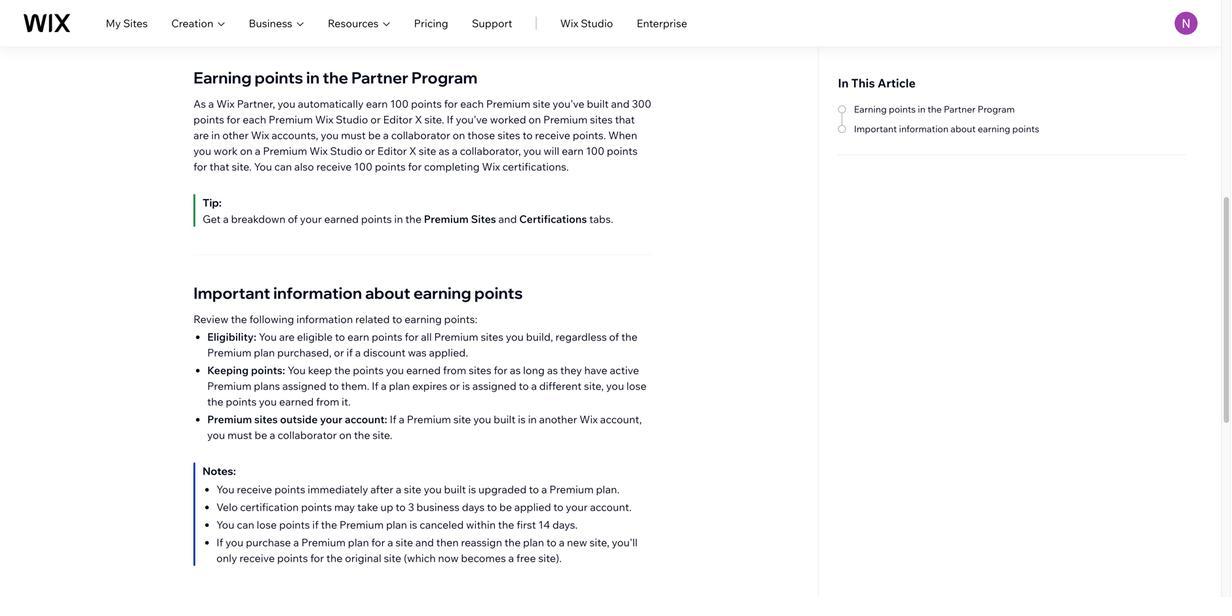 Task type: describe. For each thing, give the bounding box(es) containing it.
within
[[466, 519, 496, 532]]

3
[[408, 501, 414, 514]]

tip: get a breakdown of your earned points in the premium sites and certifications tabs.
[[203, 196, 613, 226]]

immediately
[[308, 483, 368, 497]]

up
[[381, 501, 393, 514]]

enterprise
[[637, 17, 687, 30]]

0 horizontal spatial earned
[[279, 396, 314, 409]]

(which
[[404, 552, 436, 565]]

is inside you keep the points you earned from sites for as long as they have active premium plans assigned to them. if a plan expires or is assigned to a different site, you lose the points you earned from it.
[[462, 380, 470, 393]]

certification
[[240, 501, 299, 514]]

first
[[517, 519, 536, 532]]

1 vertical spatial x
[[409, 145, 416, 158]]

in this article
[[838, 76, 916, 90]]

you down you keep the points you earned from sites for as long as they have active premium plans assigned to them. if a plan expires or is assigned to a different site, you lose the points you earned from it.
[[473, 413, 491, 426]]

if inside 'you are eligible to earn points for all premium sites you build, regardless of the premium plan purchased, or if a discount was applied.'
[[346, 346, 353, 360]]

2 vertical spatial 100
[[354, 160, 372, 173]]

1 horizontal spatial points:
[[444, 313, 477, 326]]

2 vertical spatial studio
[[330, 145, 362, 158]]

now
[[438, 552, 459, 565]]

on down other
[[240, 145, 253, 158]]

review
[[193, 313, 228, 326]]

0 horizontal spatial important information about earning points
[[193, 284, 523, 303]]

free
[[516, 552, 536, 565]]

studio inside wix studio link
[[581, 17, 613, 30]]

if a premium site you built is in another wix account, you must be a collaborator on the site.
[[207, 413, 642, 442]]

pricing
[[414, 17, 448, 30]]

velo
[[216, 501, 238, 514]]

0 vertical spatial earning
[[193, 68, 252, 88]]

be inside notes: you receive points immediately after a site you built is upgraded to a premium plan. velo certification points may take up to 3 business days to be applied to your account. you can lose points if the premium plan is canceled within the first 14 days. if you purchase a premium plan for a site and then reassign the plan to a new site, you'll only receive points for the original site (which now becomes a free site).
[[499, 501, 512, 514]]

plan inside you keep the points you earned from sites for as long as they have active premium plans assigned to them. if a plan expires or is assigned to a different site, you lose the points you earned from it.
[[389, 380, 410, 393]]

sites left outside
[[254, 413, 278, 426]]

must inside if a premium site you built is in another wix account, you must be a collaborator on the site.
[[227, 429, 252, 442]]

notes:
[[203, 465, 236, 478]]

for left original
[[310, 552, 324, 565]]

1 vertical spatial your
[[320, 413, 342, 426]]

premium inside you keep the points you earned from sites for as long as they have active premium plans assigned to them. if a plan expires or is assigned to a different site, you lose the points you earned from it.
[[207, 380, 251, 393]]

sites inside the tip: get a breakdown of your earned points in the premium sites and certifications tabs.
[[471, 213, 496, 226]]

receive right also
[[316, 160, 352, 173]]

outside
[[280, 413, 318, 426]]

as inside as a wix partner, you automatically earn 100 points for each premium site you've built and 300 points for each premium wix studio or editor x site. if you've worked on premium sites that are in other wix accounts, you must be a collaborator on those sites to receive points. when you work on a premium wix studio or editor x site as a collaborator, you will earn 100 points for that site. you can also receive 100 points for completing wix certifications.
[[439, 145, 450, 158]]

canceled
[[420, 519, 464, 532]]

are inside 'you are eligible to earn points for all premium sites you build, regardless of the premium plan purchased, or if a discount was applied.'
[[279, 331, 295, 344]]

sites inside 'you are eligible to earn points for all premium sites you build, regardless of the premium plan purchased, or if a discount was applied.'
[[481, 331, 503, 344]]

for up tip:
[[193, 160, 207, 173]]

2 vertical spatial earning
[[405, 313, 442, 326]]

days
[[462, 501, 485, 514]]

account.
[[590, 501, 632, 514]]

wix studio link
[[560, 15, 613, 31]]

regardless
[[555, 331, 607, 344]]

expires
[[412, 380, 447, 393]]

0 horizontal spatial site.
[[232, 160, 252, 173]]

site. inside if a premium site you built is in another wix account, you must be a collaborator on the site.
[[373, 429, 392, 442]]

0 horizontal spatial each
[[243, 113, 266, 126]]

sites down worked in the top left of the page
[[498, 129, 520, 142]]

following
[[249, 313, 294, 326]]

all
[[421, 331, 432, 344]]

or inside you keep the points you earned from sites for as long as they have active premium plans assigned to them. if a plan expires or is assigned to a different site, you lose the points you earned from it.
[[450, 380, 460, 393]]

to up the applied
[[529, 483, 539, 497]]

built inside as a wix partner, you automatically earn 100 points for each premium site you've built and 300 points for each premium wix studio or editor x site. if you've worked on premium sites that are in other wix accounts, you must be a collaborator on those sites to receive points. when you work on a premium wix studio or editor x site as a collaborator, you will earn 100 points for that site. you can also receive 100 points for completing wix certifications.
[[587, 97, 609, 110]]

you left work at the left
[[193, 145, 211, 158]]

plan.
[[596, 483, 620, 497]]

built inside notes: you receive points immediately after a site you built is upgraded to a premium plan. velo certification points may take up to 3 business days to be applied to your account. you can lose points if the premium plan is canceled within the first 14 days. if you purchase a premium plan for a site and then reassign the plan to a new site, you'll only receive points for the original site (which now becomes a free site).
[[444, 483, 466, 497]]

enterprise link
[[637, 15, 687, 31]]

on left "those"
[[453, 129, 465, 142]]

0 vertical spatial editor
[[383, 113, 413, 126]]

1 vertical spatial 100
[[586, 145, 604, 158]]

also
[[294, 160, 314, 173]]

you'll
[[612, 537, 638, 550]]

site up will
[[533, 97, 550, 110]]

support link
[[472, 15, 512, 31]]

them.
[[341, 380, 369, 393]]

to up days.
[[553, 501, 563, 514]]

earn inside 'you are eligible to earn points for all premium sites you build, regardless of the premium plan purchased, or if a discount was applied.'
[[347, 331, 369, 344]]

earned inside the tip: get a breakdown of your earned points in the premium sites and certifications tabs.
[[324, 213, 359, 226]]

1 vertical spatial program
[[978, 104, 1015, 115]]

1 vertical spatial points:
[[251, 364, 285, 377]]

collaborator inside if a premium site you built is in another wix account, you must be a collaborator on the site.
[[278, 429, 337, 442]]

you are eligible to earn points for all premium sites you build, regardless of the premium plan purchased, or if a discount was applied.
[[207, 331, 638, 360]]

eligible
[[297, 331, 333, 344]]

0 vertical spatial important information about earning points
[[854, 123, 1039, 135]]

you up notes:
[[207, 429, 225, 442]]

you keep the points you earned from sites for as long as they have active premium plans assigned to them. if a plan expires or is assigned to a different site, you lose the points you earned from it.
[[207, 364, 647, 409]]

0 vertical spatial earn
[[366, 97, 388, 110]]

0 vertical spatial x
[[415, 113, 422, 126]]

business
[[417, 501, 460, 514]]

premium sites outside your account:
[[207, 413, 390, 426]]

then
[[436, 537, 459, 550]]

account:
[[345, 413, 387, 426]]

my
[[106, 17, 121, 30]]

get
[[203, 213, 221, 226]]

you up the velo
[[216, 483, 234, 497]]

site inside if a premium site you built is in another wix account, you must be a collaborator on the site.
[[453, 413, 471, 426]]

you down the velo
[[216, 519, 234, 532]]

0 horizontal spatial from
[[316, 396, 339, 409]]

active
[[610, 364, 639, 377]]

another
[[539, 413, 577, 426]]

on right worked in the top left of the page
[[529, 113, 541, 126]]

partner,
[[237, 97, 275, 110]]

a inside 'you are eligible to earn points for all premium sites you build, regardless of the premium plan purchased, or if a discount was applied.'
[[355, 346, 361, 360]]

tip:
[[203, 196, 222, 209]]

pricing link
[[414, 15, 448, 31]]

different
[[539, 380, 582, 393]]

may
[[334, 501, 355, 514]]

be inside if a premium site you built is in another wix account, you must be a collaborator on the site.
[[255, 429, 267, 442]]

applied
[[514, 501, 551, 514]]

to left 3
[[396, 501, 406, 514]]

to right days on the left bottom of page
[[487, 501, 497, 514]]

plan down up
[[386, 519, 407, 532]]

2 assigned from the left
[[472, 380, 516, 393]]

my sites
[[106, 17, 148, 30]]

resources button
[[328, 15, 390, 31]]

2 vertical spatial information
[[296, 313, 353, 326]]

to right related
[[392, 313, 402, 326]]

take
[[357, 501, 378, 514]]

300
[[632, 97, 651, 110]]

automatically
[[298, 97, 364, 110]]

0 horizontal spatial about
[[365, 284, 410, 303]]

certifications.
[[503, 160, 569, 173]]

receive up certification
[[237, 483, 272, 497]]

keep
[[308, 364, 332, 377]]

for up completing
[[444, 97, 458, 110]]

other
[[222, 129, 249, 142]]

to down "long"
[[519, 380, 529, 393]]

collaborator,
[[460, 145, 521, 158]]

your inside the tip: get a breakdown of your earned points in the premium sites and certifications tabs.
[[300, 213, 322, 226]]

1 horizontal spatial partner
[[944, 104, 976, 115]]

site up completing
[[419, 145, 436, 158]]

you inside as a wix partner, you automatically earn 100 points for each premium site you've built and 300 points for each premium wix studio or editor x site. if you've worked on premium sites that are in other wix accounts, you must be a collaborator on those sites to receive points. when you work on a premium wix studio or editor x site as a collaborator, you will earn 100 points for that site. you can also receive 100 points for completing wix certifications.
[[254, 160, 272, 173]]

2 horizontal spatial as
[[547, 364, 558, 377]]

built inside if a premium site you built is in another wix account, you must be a collaborator on the site.
[[494, 413, 516, 426]]

will
[[544, 145, 559, 158]]

as a wix partner, you automatically earn 100 points for each premium site you've built and 300 points for each premium wix studio or editor x site. if you've worked on premium sites that are in other wix accounts, you must be a collaborator on those sites to receive points. when you work on a premium wix studio or editor x site as a collaborator, you will earn 100 points for that site. you can also receive 100 points for completing wix certifications.
[[193, 97, 651, 173]]

review the following information related to earning points:
[[193, 313, 477, 326]]

0 horizontal spatial program
[[411, 68, 477, 88]]

accounts,
[[272, 129, 318, 142]]

2 horizontal spatial site.
[[424, 113, 444, 126]]

or inside 'you are eligible to earn points for all premium sites you build, regardless of the premium plan purchased, or if a discount was applied.'
[[334, 346, 344, 360]]

creation button
[[171, 15, 225, 31]]

days.
[[552, 519, 578, 532]]

after
[[370, 483, 393, 497]]

1 horizontal spatial 100
[[390, 97, 409, 110]]

collaborator inside as a wix partner, you automatically earn 100 points for each premium site you've built and 300 points for each premium wix studio or editor x site. if you've worked on premium sites that are in other wix accounts, you must be a collaborator on those sites to receive points. when you work on a premium wix studio or editor x site as a collaborator, you will earn 100 points for that site. you can also receive 100 points for completing wix certifications.
[[391, 129, 450, 142]]

becomes
[[461, 552, 506, 565]]

reassign
[[461, 537, 502, 550]]

original
[[345, 552, 381, 565]]

you down plans
[[259, 396, 277, 409]]

for up original
[[371, 537, 385, 550]]

14
[[538, 519, 550, 532]]

creation
[[171, 17, 213, 30]]

is inside if a premium site you built is in another wix account, you must be a collaborator on the site.
[[518, 413, 526, 426]]

points inside 'you are eligible to earn points for all premium sites you build, regardless of the premium plan purchased, or if a discount was applied.'
[[372, 331, 402, 344]]

discount
[[363, 346, 406, 360]]

sites inside you keep the points you earned from sites for as long as they have active premium plans assigned to them. if a plan expires or is assigned to a different site, you lose the points you earned from it.
[[469, 364, 491, 377]]

upgraded
[[478, 483, 527, 497]]

was
[[408, 346, 427, 360]]

are inside as a wix partner, you automatically earn 100 points for each premium site you've built and 300 points for each premium wix studio or editor x site. if you've worked on premium sites that are in other wix accounts, you must be a collaborator on those sites to receive points. when you work on a premium wix studio or editor x site as a collaborator, you will earn 100 points for that site. you can also receive 100 points for completing wix certifications.
[[193, 129, 209, 142]]

site up 3
[[404, 483, 421, 497]]

eligibility:
[[207, 331, 256, 344]]

breakdown
[[231, 213, 286, 226]]

you up only
[[226, 537, 243, 550]]

premium inside if a premium site you built is in another wix account, you must be a collaborator on the site.
[[407, 413, 451, 426]]

wix studio
[[560, 17, 613, 30]]

certifications
[[519, 213, 587, 226]]

site).
[[538, 552, 562, 565]]

for inside you keep the points you earned from sites for as long as they have active premium plans assigned to them. if a plan expires or is assigned to a different site, you lose the points you earned from it.
[[494, 364, 508, 377]]

0 vertical spatial information
[[899, 123, 949, 135]]

1 vertical spatial studio
[[336, 113, 368, 126]]

long
[[523, 364, 545, 377]]

for left completing
[[408, 160, 422, 173]]

article
[[878, 76, 916, 90]]

premium inside the tip: get a breakdown of your earned points in the premium sites and certifications tabs.
[[424, 213, 469, 226]]

0 horizontal spatial earning points in the partner program
[[193, 68, 477, 88]]

resources
[[328, 17, 379, 30]]

1 horizontal spatial as
[[510, 364, 521, 377]]

0 horizontal spatial that
[[210, 160, 229, 173]]

must inside as a wix partner, you automatically earn 100 points for each premium site you've built and 300 points for each premium wix studio or editor x site. if you've worked on premium sites that are in other wix accounts, you must be a collaborator on those sites to receive points. when you work on a premium wix studio or editor x site as a collaborator, you will earn 100 points for that site. you can also receive 100 points for completing wix certifications.
[[341, 129, 366, 142]]



Task type: vqa. For each thing, say whether or not it's contained in the screenshot.


Task type: locate. For each thing, give the bounding box(es) containing it.
receive down purchase
[[239, 552, 275, 565]]

collaborator
[[391, 129, 450, 142], [278, 429, 337, 442]]

if
[[346, 346, 353, 360], [312, 519, 319, 532]]

it.
[[342, 396, 351, 409]]

for inside 'you are eligible to earn points for all premium sites you build, regardless of the premium plan purchased, or if a discount was applied.'
[[405, 331, 419, 344]]

earning
[[193, 68, 252, 88], [854, 104, 887, 115]]

of inside 'you are eligible to earn points for all premium sites you build, regardless of the premium plan purchased, or if a discount was applied.'
[[609, 331, 619, 344]]

of inside the tip: get a breakdown of your earned points in the premium sites and certifications tabs.
[[288, 213, 298, 226]]

0 vertical spatial points:
[[444, 313, 477, 326]]

1 horizontal spatial of
[[609, 331, 619, 344]]

plans
[[254, 380, 280, 393]]

studio
[[581, 17, 613, 30], [336, 113, 368, 126], [330, 145, 362, 158]]

1 horizontal spatial earned
[[324, 213, 359, 226]]

build,
[[526, 331, 553, 344]]

your down it.
[[320, 413, 342, 426]]

earning points in the partner program up automatically
[[193, 68, 477, 88]]

1 vertical spatial each
[[243, 113, 266, 126]]

1 horizontal spatial program
[[978, 104, 1015, 115]]

0 horizontal spatial lose
[[257, 519, 277, 532]]

0 horizontal spatial can
[[237, 519, 254, 532]]

if inside notes: you receive points immediately after a site you built is upgraded to a premium plan. velo certification points may take up to 3 business days to be applied to your account. you can lose points if the premium plan is canceled within the first 14 days. if you purchase a premium plan for a site and then reassign the plan to a new site, you'll only receive points for the original site (which now becomes a free site).
[[216, 537, 223, 550]]

site, right the new
[[590, 537, 609, 550]]

about
[[951, 123, 976, 135], [365, 284, 410, 303]]

you've up "those"
[[456, 113, 488, 126]]

1 horizontal spatial earning points in the partner program
[[854, 104, 1015, 115]]

0 horizontal spatial built
[[444, 483, 466, 497]]

1 vertical spatial earning
[[414, 284, 471, 303]]

0 horizontal spatial important
[[193, 284, 270, 303]]

for left 'all'
[[405, 331, 419, 344]]

1 vertical spatial built
[[494, 413, 516, 426]]

1 horizontal spatial assigned
[[472, 380, 516, 393]]

you down purchased,
[[288, 364, 306, 377]]

1 vertical spatial are
[[279, 331, 295, 344]]

is right expires
[[462, 380, 470, 393]]

new
[[567, 537, 587, 550]]

plan up keeping points:
[[254, 346, 275, 360]]

completing
[[424, 160, 480, 173]]

if up them.
[[346, 346, 353, 360]]

points.
[[573, 129, 606, 142]]

0 vertical spatial partner
[[351, 68, 408, 88]]

you inside you keep the points you earned from sites for as long as they have active premium plans assigned to them. if a plan expires or is assigned to a different site, you lose the points you earned from it.
[[288, 364, 306, 377]]

you left build,
[[506, 331, 524, 344]]

2 vertical spatial be
[[499, 501, 512, 514]]

you down following
[[259, 331, 277, 344]]

if inside you keep the points you earned from sites for as long as they have active premium plans assigned to them. if a plan expires or is assigned to a different site, you lose the points you earned from it.
[[372, 380, 379, 393]]

you right partner,
[[278, 97, 295, 110]]

2 horizontal spatial and
[[611, 97, 630, 110]]

if inside if a premium site you built is in another wix account, you must be a collaborator on the site.
[[390, 413, 396, 426]]

earning up "as"
[[193, 68, 252, 88]]

0 vertical spatial lose
[[626, 380, 647, 393]]

1 horizontal spatial collaborator
[[391, 129, 450, 142]]

is down 3
[[410, 519, 417, 532]]

2 vertical spatial your
[[566, 501, 588, 514]]

as up "different"
[[547, 364, 558, 377]]

can
[[274, 160, 292, 173], [237, 519, 254, 532]]

site, inside notes: you receive points immediately after a site you built is upgraded to a premium plan. velo certification points may take up to 3 business days to be applied to your account. you can lose points if the premium plan is canceled within the first 14 days. if you purchase a premium plan for a site and then reassign the plan to a new site, you'll only receive points for the original site (which now becomes a free site).
[[590, 537, 609, 550]]

0 vertical spatial 100
[[390, 97, 409, 110]]

to down keep
[[329, 380, 339, 393]]

built left another on the bottom left of page
[[494, 413, 516, 426]]

from down applied.
[[443, 364, 466, 377]]

you've up points.
[[553, 97, 584, 110]]

be inside as a wix partner, you automatically earn 100 points for each premium site you've built and 300 points for each premium wix studio or editor x site. if you've worked on premium sites that are in other wix accounts, you must be a collaborator on those sites to receive points. when you work on a premium wix studio or editor x site as a collaborator, you will earn 100 points for that site. you can also receive 100 points for completing wix certifications.
[[368, 129, 381, 142]]

have
[[584, 364, 607, 377]]

100
[[390, 97, 409, 110], [586, 145, 604, 158], [354, 160, 372, 173]]

support
[[472, 17, 512, 30]]

for left "long"
[[494, 364, 508, 377]]

to
[[523, 129, 533, 142], [392, 313, 402, 326], [335, 331, 345, 344], [329, 380, 339, 393], [519, 380, 529, 393], [529, 483, 539, 497], [396, 501, 406, 514], [487, 501, 497, 514], [553, 501, 563, 514], [546, 537, 557, 550]]

important up the review
[[193, 284, 270, 303]]

plan up original
[[348, 537, 369, 550]]

you down active
[[606, 380, 624, 393]]

1 vertical spatial must
[[227, 429, 252, 442]]

earn right automatically
[[366, 97, 388, 110]]

you
[[254, 160, 272, 173], [259, 331, 277, 344], [288, 364, 306, 377], [216, 483, 234, 497], [216, 519, 234, 532]]

0 vertical spatial important
[[854, 123, 897, 135]]

0 horizontal spatial you've
[[456, 113, 488, 126]]

your
[[300, 213, 322, 226], [320, 413, 342, 426], [566, 501, 588, 514]]

keeping points:
[[207, 364, 288, 377]]

purchased,
[[277, 346, 332, 360]]

site left (which
[[384, 552, 401, 565]]

that up when
[[615, 113, 635, 126]]

each
[[460, 97, 484, 110], [243, 113, 266, 126]]

to down worked in the top left of the page
[[523, 129, 533, 142]]

and inside notes: you receive points immediately after a site you built is upgraded to a premium plan. velo certification points may take up to 3 business days to be applied to your account. you can lose points if the premium plan is canceled within the first 14 days. if you purchase a premium plan for a site and then reassign the plan to a new site, you'll only receive points for the original site (which now becomes a free site).
[[415, 537, 434, 550]]

the inside 'you are eligible to earn points for all premium sites you build, regardless of the premium plan purchased, or if a discount was applied.'
[[621, 331, 638, 344]]

1 horizontal spatial important
[[854, 123, 897, 135]]

2 vertical spatial earn
[[347, 331, 369, 344]]

for up other
[[227, 113, 240, 126]]

the inside the tip: get a breakdown of your earned points in the premium sites and certifications tabs.
[[405, 213, 422, 226]]

in inside the tip: get a breakdown of your earned points in the premium sites and certifications tabs.
[[394, 213, 403, 226]]

site.
[[424, 113, 444, 126], [232, 160, 252, 173], [373, 429, 392, 442]]

premium
[[486, 97, 530, 110], [269, 113, 313, 126], [543, 113, 588, 126], [263, 145, 307, 158], [424, 213, 469, 226], [434, 331, 478, 344], [207, 346, 251, 360], [207, 380, 251, 393], [207, 413, 252, 426], [407, 413, 451, 426], [549, 483, 594, 497], [340, 519, 384, 532], [301, 537, 346, 550]]

to inside 'you are eligible to earn points for all premium sites you build, regardless of the premium plan purchased, or if a discount was applied.'
[[335, 331, 345, 344]]

profile image image
[[1175, 12, 1198, 35]]

earning points in the partner program down article
[[854, 104, 1015, 115]]

partner
[[351, 68, 408, 88], [944, 104, 976, 115]]

and left certifications on the left top of the page
[[498, 213, 517, 226]]

1 horizontal spatial about
[[951, 123, 976, 135]]

are down "as"
[[193, 129, 209, 142]]

lose up purchase
[[257, 519, 277, 532]]

you up certifications.
[[523, 145, 541, 158]]

1 horizontal spatial each
[[460, 97, 484, 110]]

earning down the in this article
[[854, 104, 887, 115]]

and left "300"
[[611, 97, 630, 110]]

a
[[208, 97, 214, 110], [383, 129, 389, 142], [255, 145, 261, 158], [452, 145, 458, 158], [223, 213, 229, 226], [355, 346, 361, 360], [381, 380, 387, 393], [531, 380, 537, 393], [399, 413, 405, 426], [270, 429, 275, 442], [396, 483, 402, 497], [541, 483, 547, 497], [293, 537, 299, 550], [387, 537, 393, 550], [559, 537, 565, 550], [508, 552, 514, 565]]

1 vertical spatial important information about earning points
[[193, 284, 523, 303]]

is up days on the left bottom of page
[[468, 483, 476, 497]]

as up completing
[[439, 145, 450, 158]]

1 horizontal spatial you've
[[553, 97, 584, 110]]

you down the discount
[[386, 364, 404, 377]]

assigned right expires
[[472, 380, 516, 393]]

0 horizontal spatial collaborator
[[278, 429, 337, 442]]

1 horizontal spatial and
[[498, 213, 517, 226]]

0 vertical spatial your
[[300, 213, 322, 226]]

in inside as a wix partner, you automatically earn 100 points for each premium site you've built and 300 points for each premium wix studio or editor x site. if you've worked on premium sites that are in other wix accounts, you must be a collaborator on those sites to receive points. when you work on a premium wix studio or editor x site as a collaborator, you will earn 100 points for that site. you can also receive 100 points for completing wix certifications.
[[211, 129, 220, 142]]

1 vertical spatial be
[[255, 429, 267, 442]]

built up points.
[[587, 97, 609, 110]]

you inside 'you are eligible to earn points for all premium sites you build, regardless of the premium plan purchased, or if a discount was applied.'
[[506, 331, 524, 344]]

that down work at the left
[[210, 160, 229, 173]]

0 vertical spatial about
[[951, 123, 976, 135]]

if down immediately
[[312, 519, 319, 532]]

0 vertical spatial studio
[[581, 17, 613, 30]]

0 horizontal spatial as
[[439, 145, 450, 158]]

sites down completing
[[471, 213, 496, 226]]

earn
[[366, 97, 388, 110], [562, 145, 584, 158], [347, 331, 369, 344]]

1 vertical spatial partner
[[944, 104, 976, 115]]

as
[[193, 97, 206, 110]]

if inside notes: you receive points immediately after a site you built is upgraded to a premium plan. velo certification points may take up to 3 business days to be applied to your account. you can lose points if the premium plan is canceled within the first 14 days. if you purchase a premium plan for a site and then reassign the plan to a new site, you'll only receive points for the original site (which now becomes a free site).
[[312, 519, 319, 532]]

can down the velo
[[237, 519, 254, 532]]

lose inside you keep the points you earned from sites for as long as they have active premium plans assigned to them. if a plan expires or is assigned to a different site, you lose the points you earned from it.
[[626, 380, 647, 393]]

and inside the tip: get a breakdown of your earned points in the premium sites and certifications tabs.
[[498, 213, 517, 226]]

wix inside if a premium site you built is in another wix account, you must be a collaborator on the site.
[[580, 413, 598, 426]]

receive up will
[[535, 129, 570, 142]]

purchase
[[246, 537, 291, 550]]

on down account:
[[339, 429, 352, 442]]

work
[[214, 145, 238, 158]]

must up notes:
[[227, 429, 252, 442]]

sites left "long"
[[469, 364, 491, 377]]

2 horizontal spatial 100
[[586, 145, 604, 158]]

0 vertical spatial from
[[443, 364, 466, 377]]

1 horizontal spatial built
[[494, 413, 516, 426]]

your inside notes: you receive points immediately after a site you built is upgraded to a premium plan. velo certification points may take up to 3 business days to be applied to your account. you can lose points if the premium plan is canceled within the first 14 days. if you purchase a premium plan for a site and then reassign the plan to a new site, you'll only receive points for the original site (which now becomes a free site).
[[566, 501, 588, 514]]

to down review the following information related to earning points:
[[335, 331, 345, 344]]

1 vertical spatial earn
[[562, 145, 584, 158]]

in
[[838, 76, 849, 90]]

sites up points.
[[590, 113, 613, 126]]

sites right my
[[123, 17, 148, 30]]

earned
[[324, 213, 359, 226], [406, 364, 441, 377], [279, 396, 314, 409]]

earn right will
[[562, 145, 584, 158]]

1 vertical spatial site,
[[590, 537, 609, 550]]

0 vertical spatial built
[[587, 97, 609, 110]]

built up business
[[444, 483, 466, 497]]

2 vertical spatial built
[[444, 483, 466, 497]]

information up review the following information related to earning points:
[[273, 284, 362, 303]]

related
[[355, 313, 390, 326]]

notes: you receive points immediately after a site you built is upgraded to a premium plan. velo certification points may take up to 3 business days to be applied to your account. you can lose points if the premium plan is canceled within the first 14 days. if you purchase a premium plan for a site and then reassign the plan to a new site, you'll only receive points for the original site (which now becomes a free site).
[[203, 465, 638, 565]]

0 horizontal spatial points:
[[251, 364, 285, 377]]

and
[[611, 97, 630, 110], [498, 213, 517, 226], [415, 537, 434, 550]]

for
[[444, 97, 458, 110], [227, 113, 240, 126], [193, 160, 207, 173], [408, 160, 422, 173], [405, 331, 419, 344], [494, 364, 508, 377], [371, 537, 385, 550], [310, 552, 324, 565]]

worked
[[490, 113, 526, 126]]

and inside as a wix partner, you automatically earn 100 points for each premium site you've built and 300 points for each premium wix studio or editor x site. if you've worked on premium sites that are in other wix accounts, you must be a collaborator on those sites to receive points. when you work on a premium wix studio or editor x site as a collaborator, you will earn 100 points for that site. you can also receive 100 points for completing wix certifications.
[[611, 97, 630, 110]]

0 vertical spatial must
[[341, 129, 366, 142]]

points:
[[444, 313, 477, 326], [251, 364, 285, 377]]

important
[[854, 123, 897, 135], [193, 284, 270, 303]]

can left also
[[274, 160, 292, 173]]

0 horizontal spatial of
[[288, 213, 298, 226]]

0 vertical spatial sites
[[123, 17, 148, 30]]

0 horizontal spatial and
[[415, 537, 434, 550]]

information down article
[[899, 123, 949, 135]]

earning points in the partner program
[[193, 68, 477, 88], [854, 104, 1015, 115]]

1 vertical spatial lose
[[257, 519, 277, 532]]

0 vertical spatial that
[[615, 113, 635, 126]]

1 vertical spatial about
[[365, 284, 410, 303]]

a inside the tip: get a breakdown of your earned points in the premium sites and certifications tabs.
[[223, 213, 229, 226]]

1 horizontal spatial must
[[341, 129, 366, 142]]

built
[[587, 97, 609, 110], [494, 413, 516, 426], [444, 483, 466, 497]]

must down automatically
[[341, 129, 366, 142]]

if right them.
[[372, 380, 379, 393]]

plan inside 'you are eligible to earn points for all premium sites you build, regardless of the premium plan purchased, or if a discount was applied.'
[[254, 346, 275, 360]]

x
[[415, 113, 422, 126], [409, 145, 416, 158]]

of right regardless
[[609, 331, 619, 344]]

0 vertical spatial of
[[288, 213, 298, 226]]

you down automatically
[[321, 129, 339, 142]]

collaborator down outside
[[278, 429, 337, 442]]

applied.
[[429, 346, 468, 360]]

wix
[[560, 17, 578, 30], [216, 97, 235, 110], [315, 113, 333, 126], [251, 129, 269, 142], [310, 145, 328, 158], [482, 160, 500, 173], [580, 413, 598, 426]]

1 horizontal spatial important information about earning points
[[854, 123, 1039, 135]]

information up the eligible
[[296, 313, 353, 326]]

site
[[533, 97, 550, 110], [419, 145, 436, 158], [453, 413, 471, 426], [404, 483, 421, 497], [396, 537, 413, 550], [384, 552, 401, 565]]

in
[[306, 68, 320, 88], [918, 104, 926, 115], [211, 129, 220, 142], [394, 213, 403, 226], [528, 413, 537, 426]]

1 vertical spatial that
[[210, 160, 229, 173]]

site, inside you keep the points you earned from sites for as long as they have active premium plans assigned to them. if a plan expires or is assigned to a different site, you lose the points you earned from it.
[[584, 380, 604, 393]]

1 horizontal spatial earning
[[854, 104, 887, 115]]

points inside the tip: get a breakdown of your earned points in the premium sites and certifications tabs.
[[361, 213, 392, 226]]

sites inside my sites link
[[123, 17, 148, 30]]

1 vertical spatial earned
[[406, 364, 441, 377]]

if inside as a wix partner, you automatically earn 100 points for each premium site you've built and 300 points for each premium wix studio or editor x site. if you've worked on premium sites that are in other wix accounts, you must be a collaborator on those sites to receive points. when you work on a premium wix studio or editor x site as a collaborator, you will earn 100 points for that site. you can also receive 100 points for completing wix certifications.
[[447, 113, 453, 126]]

your up days.
[[566, 501, 588, 514]]

tabs.
[[589, 213, 613, 226]]

1 horizontal spatial are
[[279, 331, 295, 344]]

you
[[278, 97, 295, 110], [321, 129, 339, 142], [193, 145, 211, 158], [523, 145, 541, 158], [506, 331, 524, 344], [386, 364, 404, 377], [606, 380, 624, 393], [259, 396, 277, 409], [473, 413, 491, 426], [207, 429, 225, 442], [424, 483, 442, 497], [226, 537, 243, 550]]

if right account:
[[390, 413, 396, 426]]

1 assigned from the left
[[282, 380, 326, 393]]

1 vertical spatial of
[[609, 331, 619, 344]]

lose inside notes: you receive points immediately after a site you built is upgraded to a premium plan. velo certification points may take up to 3 business days to be applied to your account. you can lose points if the premium plan is canceled within the first 14 days. if you purchase a premium plan for a site and then reassign the plan to a new site, you'll only receive points for the original site (which now becomes a free site).
[[257, 519, 277, 532]]

or
[[370, 113, 381, 126], [365, 145, 375, 158], [334, 346, 344, 360], [450, 380, 460, 393]]

0 vertical spatial be
[[368, 129, 381, 142]]

you up business
[[424, 483, 442, 497]]

sites left build,
[[481, 331, 503, 344]]

site down you keep the points you earned from sites for as long as they have active premium plans assigned to them. if a plan expires or is assigned to a different site, you lose the points you earned from it.
[[453, 413, 471, 426]]

1 vertical spatial you've
[[456, 113, 488, 126]]

you left also
[[254, 160, 272, 173]]

site. down account:
[[373, 429, 392, 442]]

0 vertical spatial you've
[[553, 97, 584, 110]]

1 vertical spatial editor
[[377, 145, 407, 158]]

from left it.
[[316, 396, 339, 409]]

receive
[[535, 129, 570, 142], [316, 160, 352, 173], [237, 483, 272, 497], [239, 552, 275, 565]]

is left another on the bottom left of page
[[518, 413, 526, 426]]

when
[[608, 129, 637, 142]]

1 horizontal spatial from
[[443, 364, 466, 377]]

0 horizontal spatial must
[[227, 429, 252, 442]]

points: up applied.
[[444, 313, 477, 326]]

each up "those"
[[460, 97, 484, 110]]

1 vertical spatial information
[[273, 284, 362, 303]]

0 horizontal spatial earning
[[193, 68, 252, 88]]

the inside if a premium site you built is in another wix account, you must be a collaborator on the site.
[[354, 429, 370, 442]]

business button
[[249, 15, 304, 31]]

0 horizontal spatial assigned
[[282, 380, 326, 393]]

site. down work at the left
[[232, 160, 252, 173]]

1 vertical spatial and
[[498, 213, 517, 226]]

points: up plans
[[251, 364, 285, 377]]

can inside notes: you receive points immediately after a site you built is upgraded to a premium plan. velo certification points may take up to 3 business days to be applied to your account. you can lose points if the premium plan is canceled within the first 14 days. if you purchase a premium plan for a site and then reassign the plan to a new site, you'll only receive points for the original site (which now becomes a free site).
[[237, 519, 254, 532]]

2 vertical spatial site.
[[373, 429, 392, 442]]

1 vertical spatial earning
[[854, 104, 887, 115]]

assigned
[[282, 380, 326, 393], [472, 380, 516, 393]]

if up only
[[216, 537, 223, 550]]

my sites link
[[106, 15, 148, 31]]

if
[[447, 113, 453, 126], [372, 380, 379, 393], [390, 413, 396, 426], [216, 537, 223, 550]]

0 horizontal spatial sites
[[123, 17, 148, 30]]

you inside 'you are eligible to earn points for all premium sites you build, regardless of the premium plan purchased, or if a discount was applied.'
[[259, 331, 277, 344]]

be
[[368, 129, 381, 142], [255, 429, 267, 442], [499, 501, 512, 514]]

1 horizontal spatial that
[[615, 113, 635, 126]]

earn down related
[[347, 331, 369, 344]]

1 vertical spatial from
[[316, 396, 339, 409]]

0 vertical spatial site,
[[584, 380, 604, 393]]

plan left expires
[[389, 380, 410, 393]]

1 horizontal spatial lose
[[626, 380, 647, 393]]

points
[[255, 68, 303, 88], [411, 97, 442, 110], [889, 104, 916, 115], [193, 113, 224, 126], [1012, 123, 1039, 135], [607, 145, 638, 158], [375, 160, 406, 173], [361, 213, 392, 226], [474, 284, 523, 303], [372, 331, 402, 344], [353, 364, 384, 377], [226, 396, 257, 409], [274, 483, 305, 497], [301, 501, 332, 514], [279, 519, 310, 532], [277, 552, 308, 565]]

to up site).
[[546, 537, 557, 550]]

2 vertical spatial and
[[415, 537, 434, 550]]

on inside if a premium site you built is in another wix account, you must be a collaborator on the site.
[[339, 429, 352, 442]]

site up (which
[[396, 537, 413, 550]]

of
[[288, 213, 298, 226], [609, 331, 619, 344]]

0 vertical spatial if
[[346, 346, 353, 360]]

can inside as a wix partner, you automatically earn 100 points for each premium site you've built and 300 points for each premium wix studio or editor x site. if you've worked on premium sites that are in other wix accounts, you must be a collaborator on those sites to receive points. when you work on a premium wix studio or editor x site as a collaborator, you will earn 100 points for that site. you can also receive 100 points for completing wix certifications.
[[274, 160, 292, 173]]

in inside if a premium site you built is in another wix account, you must be a collaborator on the site.
[[528, 413, 537, 426]]

if up completing
[[447, 113, 453, 126]]

0 vertical spatial site.
[[424, 113, 444, 126]]

sites
[[123, 17, 148, 30], [471, 213, 496, 226]]

plan up free
[[523, 537, 544, 550]]

to inside as a wix partner, you automatically earn 100 points for each premium site you've built and 300 points for each premium wix studio or editor x site. if you've worked on premium sites that are in other wix accounts, you must be a collaborator on those sites to receive points. when you work on a premium wix studio or editor x site as a collaborator, you will earn 100 points for that site. you can also receive 100 points for completing wix certifications.
[[523, 129, 533, 142]]

0 vertical spatial earning
[[978, 123, 1010, 135]]

business
[[249, 17, 292, 30]]

1 horizontal spatial site.
[[373, 429, 392, 442]]

2 horizontal spatial built
[[587, 97, 609, 110]]



